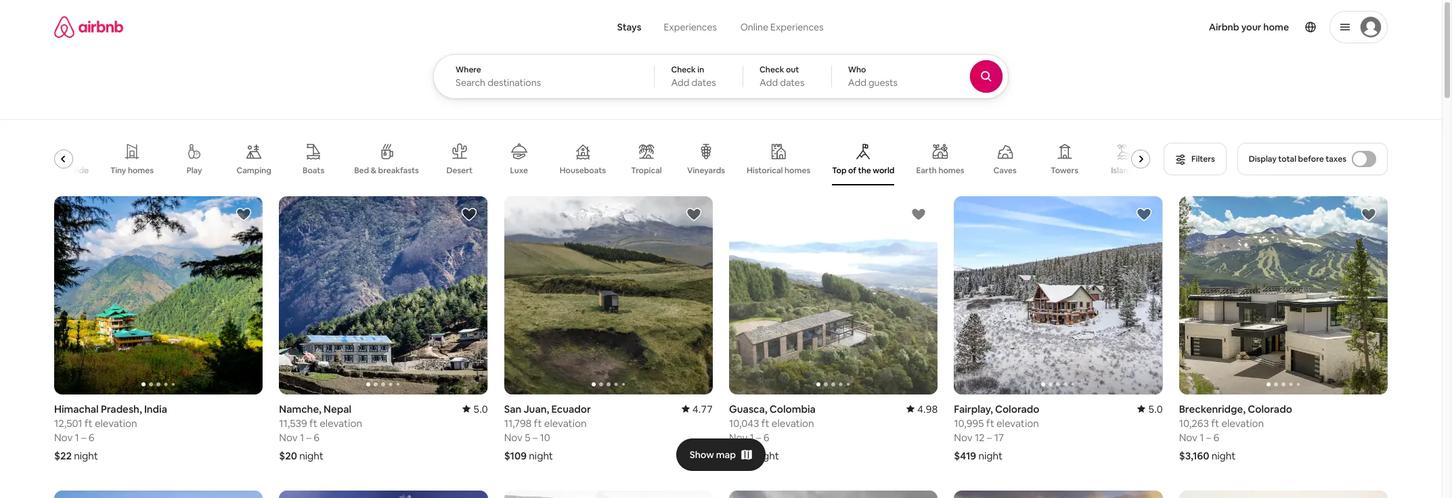 Task type: describe. For each thing, give the bounding box(es) containing it.
airbnb
[[1209, 21, 1240, 33]]

display
[[1249, 154, 1277, 165]]

what can we help you find? tab list
[[607, 14, 729, 41]]

boats
[[303, 165, 324, 176]]

guasca, colombia 10,043 ft elevation nov 1 – 6 $205 night
[[729, 403, 816, 462]]

san juan, ecuador 11,798 ft elevation nov 5 – 10 $109 night
[[504, 403, 591, 462]]

10,263
[[1179, 417, 1209, 430]]

5.0 for namche, nepal 11,539 ft elevation nov 1 – 6 $20 night
[[474, 403, 488, 416]]

airbnb your home
[[1209, 21, 1289, 33]]

6 for 11,539
[[314, 431, 320, 444]]

2 experiences from the left
[[771, 21, 824, 33]]

dates for check out add dates
[[780, 77, 805, 89]]

who
[[848, 64, 866, 75]]

pradesh,
[[101, 403, 142, 416]]

$419
[[954, 450, 977, 462]]

elevation for 11,539
[[320, 417, 362, 430]]

guasca,
[[729, 403, 768, 416]]

breckenridge, colorado 10,263 ft elevation nov 1 – 6 $3,160 night
[[1179, 403, 1292, 462]]

nepal
[[324, 403, 351, 416]]

out
[[786, 64, 799, 75]]

4.98 out of 5 average rating image
[[907, 403, 938, 416]]

add for check in add dates
[[671, 77, 690, 89]]

juan,
[[524, 403, 549, 416]]

bed & breakfasts
[[354, 165, 419, 176]]

historical homes
[[747, 165, 811, 176]]

experiences inside button
[[664, 21, 717, 33]]

san
[[504, 403, 522, 416]]

ft for 11,539
[[309, 417, 318, 430]]

stays
[[617, 21, 641, 33]]

– inside 'himachal pradesh, india 12,501 ft elevation nov 1 – 6 $22 night'
[[81, 431, 86, 444]]

online experiences link
[[729, 14, 836, 41]]

home
[[1264, 21, 1289, 33]]

group for breckenridge, colorado
[[1179, 196, 1388, 395]]

12,501
[[54, 417, 82, 430]]

nov inside 'himachal pradesh, india 12,501 ft elevation nov 1 – 6 $22 night'
[[54, 431, 73, 444]]

breakfasts
[[378, 165, 419, 176]]

namche,
[[279, 403, 322, 416]]

group containing houseboats
[[41, 133, 1156, 186]]

group for himachal pradesh, india
[[54, 196, 263, 395]]

1 for 10,043
[[750, 431, 754, 444]]

add to wishlist: breckenridge, colorado image
[[1361, 207, 1377, 223]]

homes for tiny homes
[[128, 165, 154, 176]]

show map button
[[676, 439, 766, 471]]

nov for 10,043
[[729, 431, 748, 444]]

10,043
[[729, 417, 759, 430]]

11,798
[[504, 417, 532, 430]]

homes for historical homes
[[785, 165, 811, 176]]

10
[[540, 431, 550, 444]]

play
[[187, 165, 202, 176]]

display total before taxes button
[[1238, 143, 1388, 175]]

where
[[456, 64, 481, 75]]

$20
[[279, 450, 297, 462]]

check out add dates
[[760, 64, 805, 89]]

– for 10,043
[[756, 431, 761, 444]]

fairplay,
[[954, 403, 993, 416]]

guests
[[869, 77, 898, 89]]

$205
[[729, 450, 753, 462]]

6 inside 'himachal pradesh, india 12,501 ft elevation nov 1 – 6 $22 night'
[[89, 431, 95, 444]]

night for $20
[[299, 450, 323, 462]]

colombia
[[770, 403, 816, 416]]

himachal pradesh, india 12,501 ft elevation nov 1 – 6 $22 night
[[54, 403, 167, 462]]

airbnb your home link
[[1201, 13, 1297, 41]]

elevation inside 'himachal pradesh, india 12,501 ft elevation nov 1 – 6 $22 night'
[[95, 417, 137, 430]]

map
[[716, 449, 736, 461]]

17
[[994, 431, 1004, 444]]

breckenridge,
[[1179, 403, 1246, 416]]

filters
[[1192, 154, 1215, 165]]

bed
[[354, 165, 369, 176]]

world
[[873, 165, 895, 176]]

elevation for 10,263
[[1222, 417, 1264, 430]]

himachal
[[54, 403, 99, 416]]

$3,160
[[1179, 450, 1210, 462]]

10,995
[[954, 417, 984, 430]]

caves
[[994, 165, 1017, 176]]

nov inside san juan, ecuador 11,798 ft elevation nov 5 – 10 $109 night
[[504, 431, 523, 444]]

earth homes
[[916, 165, 965, 176]]

add to wishlist: himachal pradesh, india image
[[236, 207, 252, 223]]

– for 11,539
[[306, 431, 311, 444]]

ft for 10,043
[[761, 417, 770, 430]]

add to wishlist: namche, nepal image
[[461, 207, 477, 223]]

add inside who add guests
[[848, 77, 867, 89]]

– inside san juan, ecuador 11,798 ft elevation nov 5 – 10 $109 night
[[533, 431, 538, 444]]

namche, nepal 11,539 ft elevation nov 1 – 6 $20 night
[[279, 403, 362, 462]]

houseboats
[[560, 165, 606, 176]]

add to wishlist: fairplay, colorado image
[[1136, 207, 1152, 223]]

night inside san juan, ecuador 11,798 ft elevation nov 5 – 10 $109 night
[[529, 450, 553, 462]]

add to wishlist: guasca, colombia image
[[911, 207, 927, 223]]

the
[[858, 165, 871, 176]]

5.0 for fairplay, colorado 10,995 ft elevation nov 12 – 17 $419 night
[[1149, 403, 1163, 416]]

check for check in add dates
[[671, 64, 696, 75]]

ft for 10,263
[[1211, 417, 1220, 430]]

countryside
[[41, 165, 89, 176]]

5.0 out of 5 average rating image
[[1138, 403, 1163, 416]]

nov for 10,995
[[954, 431, 973, 444]]



Task type: locate. For each thing, give the bounding box(es) containing it.
0 horizontal spatial colorado
[[995, 403, 1040, 416]]

group
[[41, 133, 1156, 186], [54, 196, 263, 395], [279, 196, 488, 395], [504, 196, 713, 395], [729, 196, 938, 395], [954, 196, 1163, 395], [1179, 196, 1388, 395]]

elevation inside san juan, ecuador 11,798 ft elevation nov 5 – 10 $109 night
[[544, 417, 587, 430]]

– inside guasca, colombia 10,043 ft elevation nov 1 – 6 $205 night
[[756, 431, 761, 444]]

nov inside guasca, colombia 10,043 ft elevation nov 1 – 6 $205 night
[[729, 431, 748, 444]]

6 down breckenridge,
[[1214, 431, 1220, 444]]

night inside fairplay, colorado 10,995 ft elevation nov 12 – 17 $419 night
[[979, 450, 1003, 462]]

ft down himachal
[[84, 417, 93, 430]]

6 elevation from the left
[[1222, 417, 1264, 430]]

1 6 from the left
[[89, 431, 95, 444]]

of
[[848, 165, 857, 176]]

4 6 from the left
[[1214, 431, 1220, 444]]

4 ft from the left
[[986, 417, 995, 430]]

who add guests
[[848, 64, 898, 89]]

group for namche, nepal
[[279, 196, 488, 395]]

tiny
[[110, 165, 126, 176]]

– down '12,501'
[[81, 431, 86, 444]]

6 ft from the left
[[1211, 417, 1220, 430]]

add inside check in add dates
[[671, 77, 690, 89]]

before
[[1298, 154, 1324, 165]]

None search field
[[433, 0, 1046, 99]]

colorado for breckenridge, colorado 10,263 ft elevation nov 1 – 6 $3,160 night
[[1248, 403, 1292, 416]]

– inside fairplay, colorado 10,995 ft elevation nov 12 – 17 $419 night
[[987, 431, 992, 444]]

experiences button
[[652, 14, 729, 41]]

5 – from the left
[[533, 431, 538, 444]]

1 colorado from the left
[[995, 403, 1040, 416]]

4 night from the left
[[979, 450, 1003, 462]]

1 horizontal spatial dates
[[780, 77, 805, 89]]

stays button
[[607, 14, 652, 41]]

elevation for 10,995
[[997, 417, 1039, 430]]

6 down 'namche,' at the bottom left of the page
[[314, 431, 320, 444]]

1 down 10,263
[[1200, 431, 1204, 444]]

ft down 'namche,' at the bottom left of the page
[[309, 417, 318, 430]]

top of the world
[[832, 165, 895, 176]]

tropical
[[631, 165, 662, 176]]

check
[[671, 64, 696, 75], [760, 64, 784, 75]]

elevation inside breckenridge, colorado 10,263 ft elevation nov 1 – 6 $3,160 night
[[1222, 417, 1264, 430]]

add for check out add dates
[[760, 77, 778, 89]]

ecuador
[[552, 403, 591, 416]]

ft right '10,043'
[[761, 417, 770, 430]]

2 check from the left
[[760, 64, 784, 75]]

fairplay, colorado 10,995 ft elevation nov 12 – 17 $419 night
[[954, 403, 1040, 462]]

elevation inside namche, nepal 11,539 ft elevation nov 1 – 6 $20 night
[[320, 417, 362, 430]]

colorado for fairplay, colorado 10,995 ft elevation nov 12 – 17 $419 night
[[995, 403, 1040, 416]]

colorado
[[995, 403, 1040, 416], [1248, 403, 1292, 416]]

ft inside san juan, ecuador 11,798 ft elevation nov 5 – 10 $109 night
[[534, 417, 542, 430]]

dates down in
[[692, 77, 716, 89]]

1 add from the left
[[671, 77, 690, 89]]

2 – from the left
[[306, 431, 311, 444]]

1 for 11,539
[[300, 431, 304, 444]]

add down online experiences
[[760, 77, 778, 89]]

colorado up 17
[[995, 403, 1040, 416]]

$109
[[504, 450, 527, 462]]

group for san juan, ecuador
[[504, 196, 713, 395]]

– for 10,995
[[987, 431, 992, 444]]

india
[[144, 403, 167, 416]]

3 1 from the left
[[750, 431, 754, 444]]

ft down juan, at the left bottom of page
[[534, 417, 542, 430]]

1 horizontal spatial colorado
[[1248, 403, 1292, 416]]

1 check from the left
[[671, 64, 696, 75]]

3 ft from the left
[[761, 417, 770, 430]]

nov for 11,539
[[279, 431, 298, 444]]

2 horizontal spatial add
[[848, 77, 867, 89]]

6 inside guasca, colombia 10,043 ft elevation nov 1 – 6 $205 night
[[764, 431, 770, 444]]

1 down '10,043'
[[750, 431, 754, 444]]

4 nov from the left
[[954, 431, 973, 444]]

6 down guasca,
[[764, 431, 770, 444]]

nov down 11,539
[[279, 431, 298, 444]]

&
[[371, 165, 377, 176]]

check in add dates
[[671, 64, 716, 89]]

night down 17
[[979, 450, 1003, 462]]

elevation up 17
[[997, 417, 1039, 430]]

6 for 10,263
[[1214, 431, 1220, 444]]

5 night from the left
[[529, 450, 553, 462]]

online experiences
[[741, 21, 824, 33]]

islands
[[1111, 165, 1138, 176]]

add inside check out add dates
[[760, 77, 778, 89]]

12
[[975, 431, 985, 444]]

total
[[1279, 154, 1297, 165]]

homes
[[785, 165, 811, 176], [128, 165, 154, 176], [939, 165, 965, 176]]

Where field
[[456, 77, 633, 89]]

4 – from the left
[[987, 431, 992, 444]]

profile element
[[857, 0, 1388, 54]]

– right '5'
[[533, 431, 538, 444]]

filters button
[[1164, 143, 1227, 175]]

elevation down pradesh,
[[95, 417, 137, 430]]

ft up 17
[[986, 417, 995, 430]]

6
[[89, 431, 95, 444], [314, 431, 320, 444], [764, 431, 770, 444], [1214, 431, 1220, 444]]

– down 11,539
[[306, 431, 311, 444]]

colorado inside breckenridge, colorado 10,263 ft elevation nov 1 – 6 $3,160 night
[[1248, 403, 1292, 416]]

vineyards
[[687, 165, 725, 176]]

3 6 from the left
[[764, 431, 770, 444]]

ft down breckenridge,
[[1211, 417, 1220, 430]]

– inside breckenridge, colorado 10,263 ft elevation nov 1 – 6 $3,160 night
[[1206, 431, 1212, 444]]

nov inside namche, nepal 11,539 ft elevation nov 1 – 6 $20 night
[[279, 431, 298, 444]]

check inside check in add dates
[[671, 64, 696, 75]]

5.0 out of 5 average rating image
[[463, 403, 488, 416]]

add down who
[[848, 77, 867, 89]]

5.0 left san
[[474, 403, 488, 416]]

nov down '10,043'
[[729, 431, 748, 444]]

tiny homes
[[110, 165, 154, 176]]

desert
[[447, 165, 473, 176]]

5 elevation from the left
[[544, 417, 587, 430]]

group for guasca, colombia
[[729, 196, 938, 395]]

elevation inside guasca, colombia 10,043 ft elevation nov 1 – 6 $205 night
[[772, 417, 814, 430]]

2 add from the left
[[760, 77, 778, 89]]

1 inside breckenridge, colorado 10,263 ft elevation nov 1 – 6 $3,160 night
[[1200, 431, 1204, 444]]

in
[[698, 64, 704, 75]]

night for $3,160
[[1212, 450, 1236, 462]]

2 1 from the left
[[300, 431, 304, 444]]

1 horizontal spatial 5.0
[[1149, 403, 1163, 416]]

night
[[74, 450, 98, 462], [299, 450, 323, 462], [755, 450, 779, 462], [979, 450, 1003, 462], [529, 450, 553, 462], [1212, 450, 1236, 462]]

1 night from the left
[[74, 450, 98, 462]]

night inside 'himachal pradesh, india 12,501 ft elevation nov 1 – 6 $22 night'
[[74, 450, 98, 462]]

ft inside fairplay, colorado 10,995 ft elevation nov 12 – 17 $419 night
[[986, 417, 995, 430]]

0 horizontal spatial experiences
[[664, 21, 717, 33]]

4 1 from the left
[[1200, 431, 1204, 444]]

nov down '12,501'
[[54, 431, 73, 444]]

historical
[[747, 165, 783, 176]]

elevation for 10,043
[[772, 417, 814, 430]]

– left 17
[[987, 431, 992, 444]]

2 horizontal spatial homes
[[939, 165, 965, 176]]

5
[[525, 431, 530, 444]]

– down '10,043'
[[756, 431, 761, 444]]

group for fairplay, colorado
[[954, 196, 1163, 395]]

0 horizontal spatial dates
[[692, 77, 716, 89]]

dates down out
[[780, 77, 805, 89]]

1 dates from the left
[[692, 77, 716, 89]]

check left in
[[671, 64, 696, 75]]

1 down 11,539
[[300, 431, 304, 444]]

1 horizontal spatial homes
[[785, 165, 811, 176]]

none search field containing stays
[[433, 0, 1046, 99]]

5 nov from the left
[[504, 431, 523, 444]]

dates for check in add dates
[[692, 77, 716, 89]]

night for $419
[[979, 450, 1003, 462]]

check left out
[[760, 64, 784, 75]]

nov down 10,263
[[1179, 431, 1198, 444]]

add to wishlist: san juan, ecuador image
[[686, 207, 702, 223]]

3 add from the left
[[848, 77, 867, 89]]

experiences right "online"
[[771, 21, 824, 33]]

–
[[81, 431, 86, 444], [306, 431, 311, 444], [756, 431, 761, 444], [987, 431, 992, 444], [533, 431, 538, 444], [1206, 431, 1212, 444]]

experiences
[[664, 21, 717, 33], [771, 21, 824, 33]]

4.77 out of 5 average rating image
[[682, 403, 713, 416]]

5 ft from the left
[[534, 417, 542, 430]]

homes for earth homes
[[939, 165, 965, 176]]

homes right earth on the top
[[939, 165, 965, 176]]

ft inside 'himachal pradesh, india 12,501 ft elevation nov 1 – 6 $22 night'
[[84, 417, 93, 430]]

6 inside namche, nepal 11,539 ft elevation nov 1 – 6 $20 night
[[314, 431, 320, 444]]

elevation down 'colombia' on the right of page
[[772, 417, 814, 430]]

ft inside namche, nepal 11,539 ft elevation nov 1 – 6 $20 night
[[309, 417, 318, 430]]

3 night from the left
[[755, 450, 779, 462]]

1 – from the left
[[81, 431, 86, 444]]

luxe
[[510, 165, 528, 176]]

check inside check out add dates
[[760, 64, 784, 75]]

elevation down ecuador
[[544, 417, 587, 430]]

night right "$205"
[[755, 450, 779, 462]]

6 night from the left
[[1212, 450, 1236, 462]]

3 nov from the left
[[729, 431, 748, 444]]

1 horizontal spatial check
[[760, 64, 784, 75]]

1 experiences from the left
[[664, 21, 717, 33]]

add down experiences button
[[671, 77, 690, 89]]

1 ft from the left
[[84, 417, 93, 430]]

$22
[[54, 450, 72, 462]]

– for 10,263
[[1206, 431, 1212, 444]]

experiences up in
[[664, 21, 717, 33]]

5.0
[[474, 403, 488, 416], [1149, 403, 1163, 416]]

earth
[[916, 165, 937, 176]]

night for $205
[[755, 450, 779, 462]]

top
[[832, 165, 847, 176]]

display total before taxes
[[1249, 154, 1347, 165]]

homes right historical
[[785, 165, 811, 176]]

night inside breckenridge, colorado 10,263 ft elevation nov 1 – 6 $3,160 night
[[1212, 450, 1236, 462]]

0 horizontal spatial check
[[671, 64, 696, 75]]

elevation
[[95, 417, 137, 430], [320, 417, 362, 430], [772, 417, 814, 430], [997, 417, 1039, 430], [544, 417, 587, 430], [1222, 417, 1264, 430]]

night right "$20"
[[299, 450, 323, 462]]

colorado right breckenridge,
[[1248, 403, 1292, 416]]

2 6 from the left
[[314, 431, 320, 444]]

nov inside breckenridge, colorado 10,263 ft elevation nov 1 – 6 $3,160 night
[[1179, 431, 1198, 444]]

1 for 10,263
[[1200, 431, 1204, 444]]

your
[[1242, 21, 1262, 33]]

6 inside breckenridge, colorado 10,263 ft elevation nov 1 – 6 $3,160 night
[[1214, 431, 1220, 444]]

0 horizontal spatial 5.0
[[474, 403, 488, 416]]

night down 10
[[529, 450, 553, 462]]

1 5.0 from the left
[[474, 403, 488, 416]]

1
[[75, 431, 79, 444], [300, 431, 304, 444], [750, 431, 754, 444], [1200, 431, 1204, 444]]

stays tab panel
[[433, 54, 1046, 99]]

ft inside breckenridge, colorado 10,263 ft elevation nov 1 – 6 $3,160 night
[[1211, 417, 1220, 430]]

1 nov from the left
[[54, 431, 73, 444]]

night inside guasca, colombia 10,043 ft elevation nov 1 – 6 $205 night
[[755, 450, 779, 462]]

6 for 10,043
[[764, 431, 770, 444]]

night inside namche, nepal 11,539 ft elevation nov 1 – 6 $20 night
[[299, 450, 323, 462]]

add
[[671, 77, 690, 89], [760, 77, 778, 89], [848, 77, 867, 89]]

camping
[[237, 165, 271, 176]]

ft inside guasca, colombia 10,043 ft elevation nov 1 – 6 $205 night
[[761, 417, 770, 430]]

– inside namche, nepal 11,539 ft elevation nov 1 – 6 $20 night
[[306, 431, 311, 444]]

dates
[[692, 77, 716, 89], [780, 77, 805, 89]]

nov down '10,995'
[[954, 431, 973, 444]]

4.98
[[918, 403, 938, 416]]

6 – from the left
[[1206, 431, 1212, 444]]

2 5.0 from the left
[[1149, 403, 1163, 416]]

dates inside check in add dates
[[692, 77, 716, 89]]

2 dates from the left
[[780, 77, 805, 89]]

ft for 10,995
[[986, 417, 995, 430]]

taxes
[[1326, 154, 1347, 165]]

1 inside guasca, colombia 10,043 ft elevation nov 1 – 6 $205 night
[[750, 431, 754, 444]]

6 nov from the left
[[1179, 431, 1198, 444]]

2 nov from the left
[[279, 431, 298, 444]]

homes right tiny
[[128, 165, 154, 176]]

colorado inside fairplay, colorado 10,995 ft elevation nov 12 – 17 $419 night
[[995, 403, 1040, 416]]

4.77
[[693, 403, 713, 416]]

1 horizontal spatial add
[[760, 77, 778, 89]]

1 inside namche, nepal 11,539 ft elevation nov 1 – 6 $20 night
[[300, 431, 304, 444]]

online
[[741, 21, 769, 33]]

night right $22
[[74, 450, 98, 462]]

6 down himachal
[[89, 431, 95, 444]]

elevation down nepal
[[320, 417, 362, 430]]

11,539
[[279, 417, 307, 430]]

1 elevation from the left
[[95, 417, 137, 430]]

towers
[[1051, 165, 1079, 176]]

2 ft from the left
[[309, 417, 318, 430]]

night right $3,160
[[1212, 450, 1236, 462]]

nov inside fairplay, colorado 10,995 ft elevation nov 12 – 17 $419 night
[[954, 431, 973, 444]]

0 horizontal spatial add
[[671, 77, 690, 89]]

2 elevation from the left
[[320, 417, 362, 430]]

4 elevation from the left
[[997, 417, 1039, 430]]

0 horizontal spatial homes
[[128, 165, 154, 176]]

elevation down breckenridge,
[[1222, 417, 1264, 430]]

1 inside 'himachal pradesh, india 12,501 ft elevation nov 1 – 6 $22 night'
[[75, 431, 79, 444]]

show
[[690, 449, 714, 461]]

nov for 10,263
[[1179, 431, 1198, 444]]

nov
[[54, 431, 73, 444], [279, 431, 298, 444], [729, 431, 748, 444], [954, 431, 973, 444], [504, 431, 523, 444], [1179, 431, 1198, 444]]

3 – from the left
[[756, 431, 761, 444]]

2 colorado from the left
[[1248, 403, 1292, 416]]

– down 10,263
[[1206, 431, 1212, 444]]

elevation inside fairplay, colorado 10,995 ft elevation nov 12 – 17 $419 night
[[997, 417, 1039, 430]]

1 down '12,501'
[[75, 431, 79, 444]]

1 horizontal spatial experiences
[[771, 21, 824, 33]]

check for check out add dates
[[760, 64, 784, 75]]

1 1 from the left
[[75, 431, 79, 444]]

2 night from the left
[[299, 450, 323, 462]]

show map
[[690, 449, 736, 461]]

ft
[[84, 417, 93, 430], [309, 417, 318, 430], [761, 417, 770, 430], [986, 417, 995, 430], [534, 417, 542, 430], [1211, 417, 1220, 430]]

nov left '5'
[[504, 431, 523, 444]]

dates inside check out add dates
[[780, 77, 805, 89]]

5.0 left breckenridge,
[[1149, 403, 1163, 416]]

3 elevation from the left
[[772, 417, 814, 430]]



Task type: vqa. For each thing, say whether or not it's contained in the screenshot.
HOMES
yes



